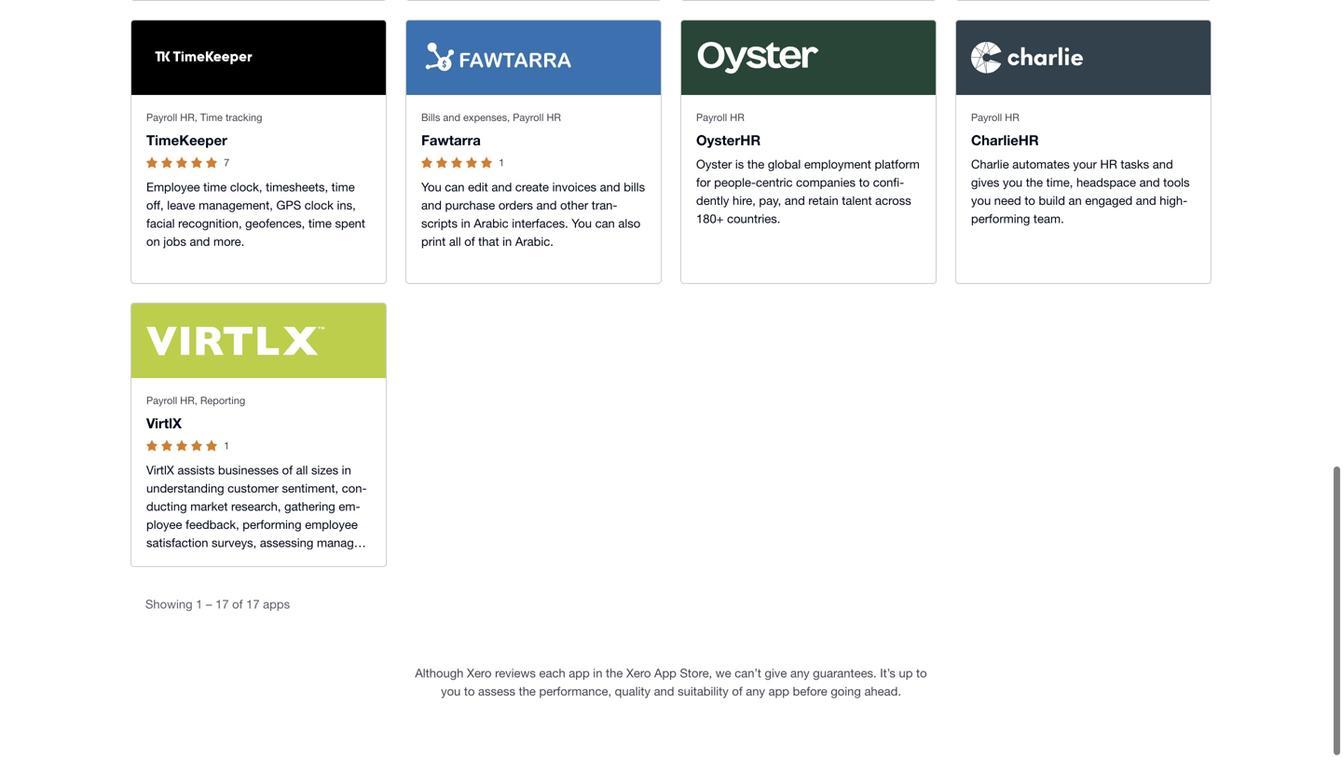 Task type: locate. For each thing, give the bounding box(es) containing it.
1 horizontal spatial 17
[[246, 599, 260, 613]]

in up con on the left bottom
[[342, 464, 351, 479]]

and
[[443, 113, 460, 125], [1153, 158, 1173, 173], [1140, 176, 1160, 191], [492, 181, 512, 195], [600, 181, 620, 195], [785, 195, 805, 209], [1136, 195, 1156, 209], [421, 199, 442, 214], [536, 199, 557, 214], [190, 236, 210, 250], [146, 555, 167, 570], [146, 592, 167, 606], [654, 686, 674, 700]]

0 vertical spatial 1
[[499, 158, 504, 170]]

can
[[445, 181, 465, 195], [595, 217, 615, 232]]

hr up the charliehr link
[[1005, 113, 1019, 125]]

charliehr
[[971, 133, 1039, 150]]

and down recognition,
[[190, 236, 210, 250]]

print
[[421, 236, 446, 250]]

0 horizontal spatial xero
[[467, 668, 492, 682]]

the down reviews
[[519, 686, 536, 700]]

other
[[560, 199, 588, 214]]

your
[[1073, 158, 1097, 173]]

you left edit
[[421, 181, 442, 195]]

0 horizontal spatial performing
[[243, 519, 302, 533]]

payroll inside payroll hr, reporting virtlx
[[146, 396, 177, 408]]

payroll up 'timekeeper'
[[146, 113, 177, 125]]

you down the although
[[441, 686, 461, 700]]

engaged
[[1085, 195, 1133, 209]]

in down purchase
[[461, 217, 470, 232]]

timekeeper
[[146, 133, 227, 150]]

virtlx inside virtlx assists businesses of all sizes in understanding customer sentiment, con ducting market research, gathering em ployee feedback, performing employee satisfaction surveys, assessing managers and employees as well as enabling com panies to stay proactive with compliance and training.
[[146, 464, 174, 479]]

showing 1 – 17 of 17 apps
[[145, 599, 290, 613]]

platform
[[875, 158, 920, 173]]

you down other
[[572, 217, 592, 232]]

payroll inside payroll hr, time tracking timekeeper
[[146, 113, 177, 125]]

payroll up the charliehr link
[[971, 113, 1002, 125]]

and left 'high-'
[[1136, 195, 1156, 209]]

0 horizontal spatial as
[[232, 555, 245, 570]]

17
[[215, 599, 229, 613], [246, 599, 260, 613]]

headspace
[[1077, 176, 1136, 191]]

1
[[499, 158, 504, 170], [224, 441, 229, 453], [196, 599, 203, 613]]

1 vertical spatial 1
[[224, 441, 229, 453]]

virtlx
[[146, 416, 182, 433], [146, 464, 174, 479]]

create
[[515, 181, 549, 195]]

2 vertical spatial you
[[441, 686, 461, 700]]

2 as from the left
[[273, 555, 285, 570]]

1 vertical spatial app
[[769, 686, 789, 700]]

1 horizontal spatial you
[[971, 195, 991, 209]]

and right pay, at the right of page
[[785, 195, 805, 209]]

payroll up virtlx link
[[146, 396, 177, 408]]

2 virtlx from the top
[[146, 464, 174, 479]]

1 vertical spatial hr,
[[180, 396, 197, 408]]

of up sentiment,
[[282, 464, 293, 479]]

and down app
[[654, 686, 674, 700]]

app down give
[[769, 686, 789, 700]]

dently
[[696, 176, 904, 209]]

0 vertical spatial all
[[449, 236, 461, 250]]

suitability
[[678, 686, 729, 700]]

across
[[875, 195, 911, 209]]

jobs
[[163, 236, 186, 250]]

1 vertical spatial virtlx
[[146, 464, 174, 479]]

arabic
[[474, 217, 509, 232]]

performing inside payroll hr charliehr charlie automates your hr tasks and gives you the time, headspace and tools you need to build an engaged and high- performing team.
[[971, 213, 1030, 227]]

as down surveys,
[[232, 555, 245, 570]]

research,
[[231, 501, 281, 515]]

can left edit
[[445, 181, 465, 195]]

people-
[[714, 176, 756, 191]]

of down can't
[[732, 686, 743, 700]]

1 horizontal spatial all
[[449, 236, 461, 250]]

1 left – on the bottom
[[196, 599, 203, 613]]

performing down need
[[971, 213, 1030, 227]]

1 vertical spatial all
[[296, 464, 308, 479]]

180+
[[696, 213, 724, 227]]

bills and expenses, payroll hr fawtarra
[[421, 113, 561, 150]]

sizes
[[311, 464, 338, 479]]

0 horizontal spatial app
[[569, 668, 590, 682]]

payroll up oysterhr "link"
[[696, 113, 727, 125]]

hr, left "time"
[[180, 113, 197, 125]]

hr, up virtlx link
[[180, 396, 197, 408]]

geofences,
[[245, 217, 305, 232]]

orders
[[499, 199, 533, 214]]

payroll right expenses,
[[513, 113, 544, 125]]

you down gives
[[971, 195, 991, 209]]

1 down the bills and expenses, payroll hr fawtarra
[[499, 158, 504, 170]]

app up performance,
[[569, 668, 590, 682]]

1 up businesses
[[224, 441, 229, 453]]

all
[[449, 236, 461, 250], [296, 464, 308, 479]]

virtlx inside payroll hr, reporting virtlx
[[146, 416, 182, 433]]

0 horizontal spatial 17
[[215, 599, 229, 613]]

0 vertical spatial hr,
[[180, 113, 197, 125]]

all right print
[[449, 236, 461, 250]]

virtlx app logo image
[[146, 328, 324, 357]]

payroll hr oysterhr oyster is the global employment platform for people-centric companies to confi dently hire, pay, and retain talent across 180+ countries.
[[696, 113, 920, 227]]

1 17 from the left
[[215, 599, 229, 613]]

fawtarra app logo image
[[421, 43, 580, 75]]

and left training.
[[146, 592, 167, 606]]

0 horizontal spatial 1
[[196, 599, 203, 613]]

companies
[[796, 176, 856, 191]]

1 horizontal spatial 1
[[224, 441, 229, 453]]

1 horizontal spatial you
[[572, 217, 592, 232]]

0 vertical spatial virtlx
[[146, 416, 182, 433]]

the right is
[[747, 158, 764, 173]]

charliehr link
[[971, 133, 1039, 150]]

in up performance,
[[593, 668, 603, 682]]

any up before
[[790, 668, 810, 682]]

1 vertical spatial can
[[595, 217, 615, 232]]

any down can't
[[746, 686, 765, 700]]

2 horizontal spatial you
[[1003, 176, 1023, 191]]

hr, inside payroll hr, time tracking timekeeper
[[180, 113, 197, 125]]

the
[[747, 158, 764, 173], [1026, 176, 1043, 191], [606, 668, 623, 682], [519, 686, 536, 700]]

to up talent
[[859, 176, 870, 191]]

xero up quality
[[626, 668, 651, 682]]

hr,
[[180, 113, 197, 125], [180, 396, 197, 408]]

spent
[[335, 217, 365, 232]]

to left the build
[[1025, 195, 1035, 209]]

performing inside virtlx assists businesses of all sizes in understanding customer sentiment, con ducting market research, gathering em ployee feedback, performing employee satisfaction surveys, assessing managers and employees as well as enabling com panies to stay proactive with compliance and training.
[[243, 519, 302, 533]]

2 17 from the left
[[246, 599, 260, 613]]

off,
[[146, 199, 164, 214]]

1 hr, from the top
[[180, 113, 197, 125]]

hr right expenses,
[[547, 113, 561, 125]]

to
[[859, 176, 870, 191], [1025, 195, 1035, 209], [185, 573, 196, 588], [916, 668, 927, 682], [464, 686, 475, 700]]

tools
[[1163, 176, 1190, 191]]

1 horizontal spatial as
[[273, 555, 285, 570]]

team.
[[1034, 213, 1064, 227]]

hr, inside payroll hr, reporting virtlx
[[180, 396, 197, 408]]

ahead.
[[864, 686, 901, 700]]

up
[[899, 668, 913, 682]]

recognition,
[[178, 217, 242, 232]]

you
[[1003, 176, 1023, 191], [971, 195, 991, 209], [441, 686, 461, 700]]

0 vertical spatial can
[[445, 181, 465, 195]]

payroll inside payroll hr oysterhr oyster is the global employment platform for people-centric companies to confi dently hire, pay, and retain talent across 180+ countries.
[[696, 113, 727, 125]]

give
[[765, 668, 787, 682]]

payroll for timekeeper
[[146, 113, 177, 125]]

centric
[[756, 176, 793, 191]]

0 horizontal spatial you
[[441, 686, 461, 700]]

quality
[[615, 686, 651, 700]]

talent
[[842, 195, 872, 209]]

1 for ployee
[[224, 441, 229, 453]]

can down tran
[[595, 217, 615, 232]]

of inside virtlx assists businesses of all sizes in understanding customer sentiment, con ducting market research, gathering em ployee feedback, performing employee satisfaction surveys, assessing managers and employees as well as enabling com panies to stay proactive with compliance and training.
[[282, 464, 293, 479]]

2 horizontal spatial 1
[[499, 158, 504, 170]]

0 vertical spatial app
[[569, 668, 590, 682]]

virtlx up understanding
[[146, 464, 174, 479]]

you
[[421, 181, 442, 195], [572, 217, 592, 232]]

assessing
[[260, 537, 314, 552]]

store,
[[680, 668, 712, 682]]

time down 7
[[203, 181, 227, 195]]

1 horizontal spatial performing
[[971, 213, 1030, 227]]

compliance
[[305, 573, 367, 588]]

understanding
[[146, 483, 224, 497]]

payroll for is
[[696, 113, 727, 125]]

virtlx up assists
[[146, 416, 182, 433]]

hr up oysterhr "link"
[[730, 113, 744, 125]]

1 vertical spatial performing
[[243, 519, 302, 533]]

payroll inside payroll hr charliehr charlie automates your hr tasks and gives you the time, headspace and tools you need to build an engaged and high- performing team.
[[971, 113, 1002, 125]]

performing up assessing on the bottom of the page
[[243, 519, 302, 533]]

facial
[[146, 217, 175, 232]]

pay,
[[759, 195, 781, 209]]

2 xero from the left
[[626, 668, 651, 682]]

confi
[[873, 176, 904, 191]]

1 horizontal spatial any
[[790, 668, 810, 682]]

time
[[203, 181, 227, 195], [332, 181, 355, 195], [308, 217, 332, 232]]

2 vertical spatial 1
[[196, 599, 203, 613]]

tasks
[[1121, 158, 1149, 173]]

payroll hr, time tracking timekeeper
[[146, 113, 262, 150]]

and down "satisfaction"
[[146, 555, 167, 570]]

automates
[[1013, 158, 1070, 173]]

all up sentiment,
[[296, 464, 308, 479]]

in
[[461, 217, 470, 232], [503, 236, 512, 250], [342, 464, 351, 479], [593, 668, 603, 682]]

0 vertical spatial performing
[[971, 213, 1030, 227]]

1 horizontal spatial app
[[769, 686, 789, 700]]

on
[[146, 236, 160, 250]]

0 horizontal spatial you
[[421, 181, 442, 195]]

1 horizontal spatial xero
[[626, 668, 651, 682]]

to inside virtlx assists businesses of all sizes in understanding customer sentiment, con ducting market research, gathering em ployee feedback, performing employee satisfaction surveys, assessing managers and employees as well as enabling com panies to stay proactive with compliance and training.
[[185, 573, 196, 588]]

of left the that on the left top of the page
[[464, 236, 475, 250]]

xero up assess
[[467, 668, 492, 682]]

oysterhr app logo image
[[696, 43, 820, 75]]

and inside employee time clock, timesheets, time off, leave management, gps clock ins, facial recognition, geofences, time spent on jobs and more.
[[190, 236, 210, 250]]

to up training.
[[185, 573, 196, 588]]

and right 'bills'
[[443, 113, 460, 125]]

the inside payroll hr charliehr charlie automates your hr tasks and gives you the time, headspace and tools you need to build an engaged and high- performing team.
[[1026, 176, 1043, 191]]

the down automates
[[1026, 176, 1043, 191]]

bills
[[421, 113, 440, 125]]

of
[[464, 236, 475, 250], [282, 464, 293, 479], [232, 599, 243, 613], [732, 686, 743, 700]]

2 hr, from the top
[[180, 396, 197, 408]]

to inside payroll hr oysterhr oyster is the global employment platform for people-centric companies to confi dently hire, pay, and retain talent across 180+ countries.
[[859, 176, 870, 191]]

build
[[1039, 195, 1065, 209]]

0 vertical spatial you
[[1003, 176, 1023, 191]]

you up need
[[1003, 176, 1023, 191]]

17 left apps
[[246, 599, 260, 613]]

sentiment,
[[282, 483, 338, 497]]

and up tran
[[600, 181, 620, 195]]

timesheets,
[[266, 181, 328, 195]]

0 vertical spatial you
[[421, 181, 442, 195]]

1 virtlx from the top
[[146, 416, 182, 433]]

as down assessing on the bottom of the page
[[273, 555, 285, 570]]

panies
[[146, 555, 367, 588]]

0 horizontal spatial all
[[296, 464, 308, 479]]

an
[[1069, 195, 1082, 209]]

bills
[[624, 181, 645, 195]]

17 right – on the bottom
[[215, 599, 229, 613]]

hire,
[[733, 195, 756, 209]]

payroll for automates
[[971, 113, 1002, 125]]

leave
[[167, 199, 195, 214]]

oysterhr
[[696, 133, 761, 150]]

performing
[[971, 213, 1030, 227], [243, 519, 302, 533]]

0 horizontal spatial any
[[746, 686, 765, 700]]



Task type: vqa. For each thing, say whether or not it's contained in the screenshot.
and inside the The Although Xero Reviews Each App In The Xero App Store, We Can'T Give Any Guarantees. It'S Up To You To Assess The Performance, Quality And Suitability Of Any App Before Going Ahead.
yes



Task type: describe. For each thing, give the bounding box(es) containing it.
time
[[200, 113, 223, 125]]

countries.
[[727, 213, 781, 227]]

the inside payroll hr oysterhr oyster is the global employment platform for people-centric companies to confi dently hire, pay, and retain talent across 180+ countries.
[[747, 158, 764, 173]]

for
[[696, 176, 711, 191]]

virtlx link
[[146, 416, 182, 433]]

hr up headspace
[[1100, 158, 1117, 173]]

well
[[248, 555, 269, 570]]

1 vertical spatial you
[[971, 195, 991, 209]]

gives
[[971, 176, 1000, 191]]

tracking
[[226, 113, 262, 125]]

ducting
[[146, 483, 367, 515]]

surveys,
[[212, 537, 257, 552]]

hr, for ployee
[[180, 396, 197, 408]]

timekeeper link
[[146, 133, 227, 150]]

app
[[654, 668, 677, 682]]

each
[[539, 668, 565, 682]]

com
[[338, 555, 367, 570]]

time up the ins,
[[332, 181, 355, 195]]

in inside the although xero reviews each app in the xero app store, we can't give any guarantees. it's up to you to assess the performance, quality and suitability of any app before going ahead.
[[593, 668, 603, 682]]

interfaces.
[[512, 217, 568, 232]]

in inside virtlx assists businesses of all sizes in understanding customer sentiment, con ducting market research, gathering em ployee feedback, performing employee satisfaction surveys, assessing managers and employees as well as enabling com panies to stay proactive with compliance and training.
[[342, 464, 351, 479]]

edit
[[468, 181, 488, 195]]

all inside you can edit and create invoices and bills and purchase orders and other tran scripts in arabic interfaces. you can also print all of that in arabic.
[[449, 236, 461, 250]]

feedback,
[[186, 519, 239, 533]]

fawtarra
[[421, 133, 481, 150]]

of down proactive at left bottom
[[232, 599, 243, 613]]

is
[[735, 158, 744, 173]]

employees
[[170, 555, 229, 570]]

0 vertical spatial any
[[790, 668, 810, 682]]

and up print
[[421, 199, 442, 214]]

and up tools
[[1153, 158, 1173, 173]]

to left assess
[[464, 686, 475, 700]]

1 xero from the left
[[467, 668, 492, 682]]

all inside virtlx assists businesses of all sizes in understanding customer sentiment, con ducting market research, gathering em ployee feedback, performing employee satisfaction surveys, assessing managers and employees as well as enabling com panies to stay proactive with compliance and training.
[[296, 464, 308, 479]]

0 horizontal spatial can
[[445, 181, 465, 195]]

invoices
[[552, 181, 597, 195]]

of inside you can edit and create invoices and bills and purchase orders and other tran scripts in arabic interfaces. you can also print all of that in arabic.
[[464, 236, 475, 250]]

hr inside the bills and expenses, payroll hr fawtarra
[[547, 113, 561, 125]]

in right the that on the left top of the page
[[503, 236, 512, 250]]

gathering
[[284, 501, 335, 515]]

also
[[618, 217, 641, 232]]

1 vertical spatial any
[[746, 686, 765, 700]]

virtlx assists businesses of all sizes in understanding customer sentiment, con ducting market research, gathering em ployee feedback, performing employee satisfaction surveys, assessing managers and employees as well as enabling com panies to stay proactive with compliance and training.
[[146, 464, 371, 606]]

time,
[[1046, 176, 1073, 191]]

proactive
[[225, 573, 275, 588]]

reviews
[[495, 668, 536, 682]]

hr inside payroll hr oysterhr oyster is the global employment platform for people-centric companies to confi dently hire, pay, and retain talent across 180+ countries.
[[730, 113, 744, 125]]

performance,
[[539, 686, 612, 700]]

to inside payroll hr charliehr charlie automates your hr tasks and gives you the time, headspace and tools you need to build an engaged and high- performing team.
[[1025, 195, 1035, 209]]

ins,
[[337, 199, 356, 214]]

and up 'interfaces.'
[[536, 199, 557, 214]]

with
[[279, 573, 301, 588]]

global
[[768, 158, 801, 173]]

oyster
[[696, 158, 732, 173]]

and up orders on the top left of the page
[[492, 181, 512, 195]]

it's
[[880, 668, 896, 682]]

businesses
[[218, 464, 279, 479]]

1 horizontal spatial can
[[595, 217, 615, 232]]

and down tasks
[[1140, 176, 1160, 191]]

hr, for on
[[180, 113, 197, 125]]

although
[[415, 668, 464, 682]]

can't
[[735, 668, 761, 682]]

ployee
[[146, 501, 360, 533]]

charlie
[[971, 158, 1009, 173]]

payroll inside the bills and expenses, payroll hr fawtarra
[[513, 113, 544, 125]]

oysterhr link
[[696, 133, 761, 150]]

more.
[[213, 236, 244, 250]]

clock
[[305, 199, 334, 214]]

you can edit and create invoices and bills and purchase orders and other tran scripts in arabic interfaces. you can also print all of that in arabic.
[[421, 181, 645, 250]]

the up quality
[[606, 668, 623, 682]]

fawtarra link
[[421, 133, 481, 150]]

of inside the although xero reviews each app in the xero app store, we can't give any guarantees. it's up to you to assess the performance, quality and suitability of any app before going ahead.
[[732, 686, 743, 700]]

we
[[716, 668, 731, 682]]

satisfaction
[[146, 537, 208, 552]]

retain
[[809, 195, 839, 209]]

market
[[190, 501, 228, 515]]

expenses,
[[463, 113, 510, 125]]

and inside the although xero reviews each app in the xero app store, we can't give any guarantees. it's up to you to assess the performance, quality and suitability of any app before going ahead.
[[654, 686, 674, 700]]

that
[[478, 236, 499, 250]]

payroll hr, reporting virtlx
[[146, 396, 245, 433]]

arabic.
[[515, 236, 553, 250]]

guarantees.
[[813, 668, 877, 682]]

you inside the although xero reviews each app in the xero app store, we can't give any guarantees. it's up to you to assess the performance, quality and suitability of any app before going ahead.
[[441, 686, 461, 700]]

and inside the bills and expenses, payroll hr fawtarra
[[443, 113, 460, 125]]

1 for arabic
[[499, 158, 504, 170]]

1 vertical spatial you
[[572, 217, 592, 232]]

gps
[[276, 199, 301, 214]]

charliehr app logo image
[[971, 43, 1083, 75]]

to right up
[[916, 668, 927, 682]]

clock,
[[230, 181, 262, 195]]

employee
[[305, 519, 358, 533]]

need
[[994, 195, 1021, 209]]

tran
[[592, 199, 617, 214]]

apps
[[263, 599, 290, 613]]

scripts
[[421, 199, 617, 232]]

training.
[[170, 592, 214, 606]]

assists
[[178, 464, 215, 479]]

and inside payroll hr oysterhr oyster is the global employment platform for people-centric companies to confi dently hire, pay, and retain talent across 180+ countries.
[[785, 195, 805, 209]]

although xero reviews each app in the xero app store, we can't give any guarantees. it's up to you to assess the performance, quality and suitability of any app before going ahead.
[[415, 668, 927, 700]]

showing
[[145, 599, 193, 613]]

managers
[[317, 537, 371, 552]]

employee time clock, timesheets, time off, leave management, gps clock ins, facial recognition, geofences, time spent on jobs and more.
[[146, 181, 365, 250]]

timekeeper app logo image
[[146, 43, 261, 75]]

1 as from the left
[[232, 555, 245, 570]]

stay
[[200, 573, 222, 588]]

management,
[[199, 199, 273, 214]]

payroll hr charliehr charlie automates your hr tasks and gives you the time, headspace and tools you need to build an engaged and high- performing team.
[[971, 113, 1190, 227]]

time down clock
[[308, 217, 332, 232]]



